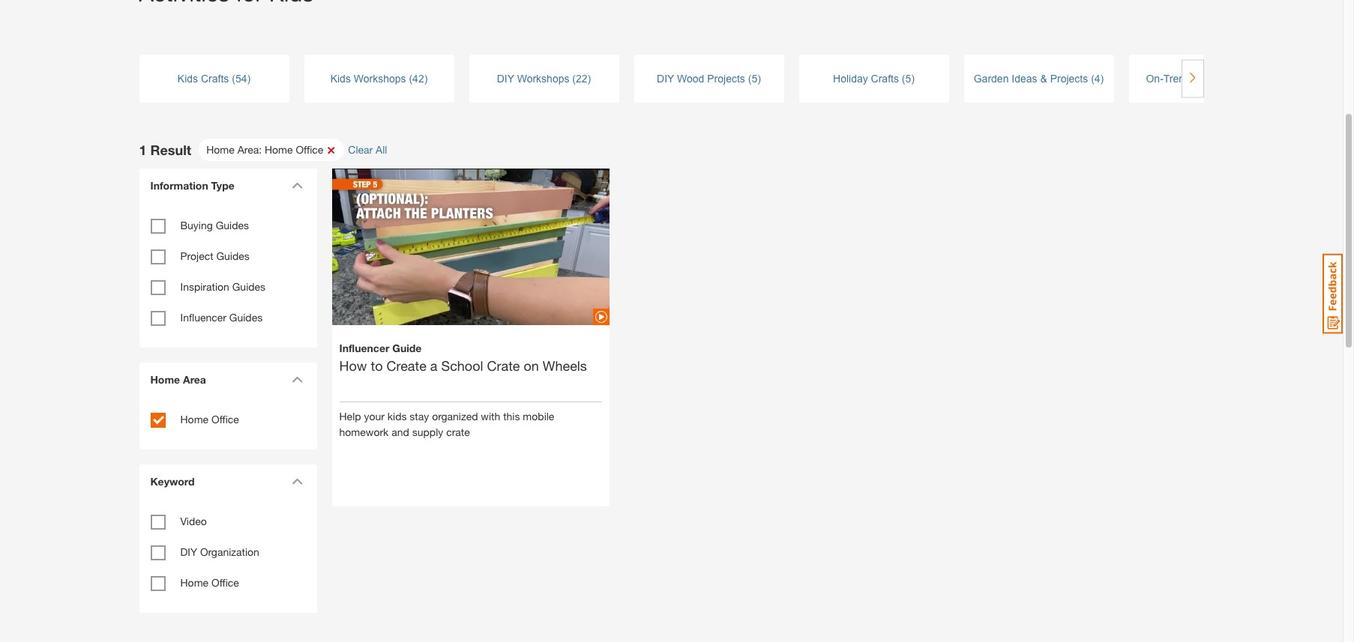 Task type: locate. For each thing, give the bounding box(es) containing it.
0 horizontal spatial diy
[[180, 546, 197, 559]]

1 horizontal spatial projects
[[1051, 72, 1089, 84]]

ideas
[[1012, 72, 1038, 84]]

workshops left 42
[[354, 72, 406, 84]]

1 caret icon image from the top
[[291, 182, 303, 189]]

1 vertical spatial home
[[180, 413, 209, 426]]

diy wood projects ( 5 )
[[657, 72, 761, 84]]

2 horizontal spatial workshops
[[1194, 72, 1246, 84]]

information type
[[150, 179, 235, 192]]

workshops left 22
[[517, 72, 570, 84]]

office
[[212, 577, 239, 590]]

all
[[376, 143, 387, 156]]

home for home office
[[180, 577, 209, 590]]

( for diy workshops
[[573, 72, 576, 84]]

2 caret icon image from the top
[[291, 377, 303, 383]]

0 vertical spatial caret icon image
[[291, 182, 303, 189]]

5 ( from the left
[[902, 72, 906, 84]]

1 crafts from the left
[[201, 72, 229, 84]]

4
[[1095, 72, 1101, 84]]

mobile
[[523, 410, 555, 423]]

5 ) from the left
[[912, 72, 915, 84]]

1 vertical spatial caret icon image
[[291, 377, 303, 383]]

1 horizontal spatial workshops
[[517, 72, 570, 84]]

0 horizontal spatial 5
[[752, 72, 758, 84]]

home right area:
[[265, 143, 293, 156]]

home
[[265, 143, 293, 156], [180, 413, 209, 426]]

0 horizontal spatial crafts
[[201, 72, 229, 84]]

a
[[430, 358, 438, 374]]

garden ideas & projects ( 4 )
[[974, 72, 1104, 84]]

caret icon image for area
[[291, 377, 303, 383]]

home left area
[[150, 374, 180, 386]]

3 caret icon image from the top
[[291, 479, 303, 485]]

office left clear at the left of page
[[296, 143, 324, 156]]

0 vertical spatial home
[[206, 143, 235, 156]]

project
[[180, 250, 213, 263]]

crafts left 54
[[201, 72, 229, 84]]

diy
[[497, 72, 514, 84], [657, 72, 674, 84], [180, 546, 197, 559]]

1 kids from the left
[[178, 72, 198, 84]]

home inside home area: home office button
[[265, 143, 293, 156]]

school
[[441, 358, 483, 374]]

information type button
[[143, 169, 308, 203]]

4 ) from the left
[[758, 72, 761, 84]]

2 kids from the left
[[331, 72, 351, 84]]

video
[[180, 515, 207, 528]]

0 horizontal spatial kids
[[178, 72, 198, 84]]

0 horizontal spatial projects
[[708, 72, 746, 84]]

influencer down inspiration
[[180, 311, 227, 324]]

1 vertical spatial office
[[212, 413, 239, 426]]

diy organization
[[180, 546, 259, 559]]

workshops right trend
[[1194, 72, 1246, 84]]

guides up influencer guides
[[232, 281, 266, 293]]

0 vertical spatial home
[[265, 143, 293, 156]]

area:
[[238, 143, 262, 156]]

office
[[296, 143, 324, 156], [212, 413, 239, 426]]

) for kids crafts ( 54 )
[[247, 72, 251, 84]]

information
[[150, 179, 208, 192]]

0 vertical spatial influencer
[[180, 311, 227, 324]]

2 vertical spatial home
[[180, 577, 209, 590]]

crafts right holiday at the right top of page
[[871, 72, 899, 84]]

caret icon image inside the information type "button"
[[291, 182, 303, 189]]

3 workshops from the left
[[1194, 72, 1246, 84]]

1 vertical spatial home
[[150, 374, 180, 386]]

5 right the wood
[[752, 72, 758, 84]]

kids
[[178, 72, 198, 84], [331, 72, 351, 84]]

stay
[[410, 410, 429, 423]]

1 ( from the left
[[232, 72, 235, 84]]

projects
[[708, 72, 746, 84], [1051, 72, 1089, 84]]

guides up inspiration guides
[[216, 250, 250, 263]]

home down area
[[180, 413, 209, 426]]

guides down inspiration guides
[[229, 311, 263, 324]]

create
[[387, 358, 427, 374]]

crafts
[[201, 72, 229, 84], [871, 72, 899, 84]]

2 crafts from the left
[[871, 72, 899, 84]]

2 horizontal spatial diy
[[657, 72, 674, 84]]

diy for diy workshops ( 22 )
[[497, 72, 514, 84]]

workshops
[[354, 72, 406, 84], [517, 72, 570, 84], [1194, 72, 1246, 84]]

1 5 from the left
[[752, 72, 758, 84]]

wood
[[677, 72, 705, 84]]

1 horizontal spatial 5
[[906, 72, 912, 84]]

crafts for kids crafts
[[201, 72, 229, 84]]

)
[[247, 72, 251, 84], [424, 72, 428, 84], [588, 72, 591, 84], [758, 72, 761, 84], [912, 72, 915, 84], [1101, 72, 1104, 84]]

2 projects from the left
[[1051, 72, 1089, 84]]

6 ( from the left
[[1092, 72, 1095, 84]]

2 ) from the left
[[424, 72, 428, 84]]

projects right &
[[1051, 72, 1089, 84]]

1 vertical spatial influencer
[[339, 342, 390, 355]]

area
[[183, 374, 206, 386]]

influencer guides
[[180, 311, 263, 324]]

1 workshops from the left
[[354, 72, 406, 84]]

0 vertical spatial office
[[296, 143, 324, 156]]

kids up clear at the left of page
[[331, 72, 351, 84]]

caret icon image inside home area "button"
[[291, 377, 303, 383]]

caret icon image
[[291, 182, 303, 189], [291, 377, 303, 383], [291, 479, 303, 485]]

1 horizontal spatial crafts
[[871, 72, 899, 84]]

(
[[232, 72, 235, 84], [409, 72, 413, 84], [573, 72, 576, 84], [748, 72, 752, 84], [902, 72, 906, 84], [1092, 72, 1095, 84]]

2 ( from the left
[[409, 72, 413, 84]]

1 horizontal spatial office
[[296, 143, 324, 156]]

0 horizontal spatial workshops
[[354, 72, 406, 84]]

diy for diy organization
[[180, 546, 197, 559]]

guides for buying guides
[[216, 219, 249, 232]]

keyword button
[[143, 465, 308, 499]]

help your kids stay organized with this mobile homework and supply crate
[[339, 410, 555, 439]]

home
[[206, 143, 235, 156], [150, 374, 180, 386], [180, 577, 209, 590]]

kids
[[388, 410, 407, 423]]

influencer guide how to create a school crate on wheels
[[339, 342, 587, 374]]

influencer
[[180, 311, 227, 324], [339, 342, 390, 355]]

guides
[[216, 219, 249, 232], [216, 250, 250, 263], [232, 281, 266, 293], [229, 311, 263, 324]]

1 ) from the left
[[247, 72, 251, 84]]

kids crafts ( 54 )
[[178, 72, 251, 84]]

1 horizontal spatial home
[[265, 143, 293, 156]]

home inside "button"
[[150, 374, 180, 386]]

diy workshops ( 22 )
[[497, 72, 591, 84]]

office down home area "button"
[[212, 413, 239, 426]]

home left office
[[180, 577, 209, 590]]

clear
[[348, 143, 373, 156]]

1 horizontal spatial diy
[[497, 72, 514, 84]]

42
[[413, 72, 424, 84]]

1 horizontal spatial influencer
[[339, 342, 390, 355]]

home office
[[180, 413, 239, 426]]

supply
[[412, 426, 444, 439]]

influencer for influencer guides
[[180, 311, 227, 324]]

2 workshops from the left
[[517, 72, 570, 84]]

how to create a school crate on wheels image
[[332, 143, 610, 352]]

caret icon image inside the keyword button
[[291, 479, 303, 485]]

home left area:
[[206, 143, 235, 156]]

0 horizontal spatial home
[[180, 413, 209, 426]]

kids left 54
[[178, 72, 198, 84]]

inspiration guides
[[180, 281, 266, 293]]

result
[[150, 141, 191, 158]]

feedback link image
[[1323, 254, 1343, 335]]

home inside button
[[206, 143, 235, 156]]

influencer inside the influencer guide how to create a school crate on wheels
[[339, 342, 390, 355]]

3 ) from the left
[[588, 72, 591, 84]]

guides up project guides
[[216, 219, 249, 232]]

home for home area
[[150, 374, 180, 386]]

3 ( from the left
[[573, 72, 576, 84]]

2 vertical spatial caret icon image
[[291, 479, 303, 485]]

organization
[[200, 546, 259, 559]]

kids workshops ( 42 )
[[331, 72, 428, 84]]

&
[[1041, 72, 1048, 84]]

0 horizontal spatial influencer
[[180, 311, 227, 324]]

1 horizontal spatial kids
[[331, 72, 351, 84]]

0 horizontal spatial office
[[212, 413, 239, 426]]

5 right holiday at the right top of page
[[906, 72, 912, 84]]

influencer up how
[[339, 342, 390, 355]]

guides for inspiration guides
[[232, 281, 266, 293]]

5
[[752, 72, 758, 84], [906, 72, 912, 84]]

projects right the wood
[[708, 72, 746, 84]]



Task type: describe. For each thing, give the bounding box(es) containing it.
( for kids crafts
[[232, 72, 235, 84]]

this
[[503, 410, 520, 423]]

to
[[371, 358, 383, 374]]

on
[[524, 358, 539, 374]]

help
[[339, 410, 361, 423]]

organized
[[432, 410, 478, 423]]

crate
[[446, 426, 470, 439]]

guides for influencer guides
[[229, 311, 263, 324]]

with
[[481, 410, 501, 423]]

inspiration
[[180, 281, 229, 293]]

22
[[576, 72, 588, 84]]

diy for diy wood projects ( 5 )
[[657, 72, 674, 84]]

type
[[211, 179, 235, 192]]

trend
[[1164, 72, 1191, 84]]

homework
[[339, 426, 389, 439]]

) for holiday crafts ( 5 )
[[912, 72, 915, 84]]

1 result
[[139, 141, 191, 158]]

6 ) from the left
[[1101, 72, 1104, 84]]

( for kids workshops
[[409, 72, 413, 84]]

buying
[[180, 219, 213, 232]]

) for kids workshops ( 42 )
[[424, 72, 428, 84]]

buying guides
[[180, 219, 249, 232]]

garden
[[974, 72, 1009, 84]]

keyword
[[150, 476, 195, 488]]

workshops for kids workshops
[[354, 72, 406, 84]]

home area: home office button
[[199, 139, 345, 161]]

crate
[[487, 358, 520, 374]]

how
[[339, 358, 367, 374]]

and
[[392, 426, 409, 439]]

guide
[[392, 342, 422, 355]]

home area: home office
[[206, 143, 324, 156]]

wheels
[[543, 358, 587, 374]]

home area
[[150, 374, 206, 386]]

home area button
[[143, 363, 308, 397]]

on-
[[1147, 72, 1164, 84]]

on-trend workshops link
[[1129, 71, 1279, 87]]

clear all button
[[348, 143, 399, 156]]

your
[[364, 410, 385, 423]]

holiday
[[833, 72, 868, 84]]

kids for kids crafts ( 54 )
[[178, 72, 198, 84]]

) for diy workshops ( 22 )
[[588, 72, 591, 84]]

1
[[139, 141, 147, 158]]

crafts for holiday crafts
[[871, 72, 899, 84]]

54
[[235, 72, 247, 84]]

caret icon image for type
[[291, 182, 303, 189]]

kids for kids workshops ( 42 )
[[331, 72, 351, 84]]

home for home area: home office
[[206, 143, 235, 156]]

4 ( from the left
[[748, 72, 752, 84]]

guides for project guides
[[216, 250, 250, 263]]

project guides
[[180, 250, 250, 263]]

clear all
[[348, 143, 387, 156]]

1 projects from the left
[[708, 72, 746, 84]]

holiday crafts ( 5 )
[[833, 72, 915, 84]]

( for holiday crafts
[[902, 72, 906, 84]]

workshops for diy workshops
[[517, 72, 570, 84]]

2 5 from the left
[[906, 72, 912, 84]]

office inside button
[[296, 143, 324, 156]]

influencer for influencer guide how to create a school crate on wheels
[[339, 342, 390, 355]]

on-trend workshops
[[1147, 72, 1246, 84]]

home office
[[180, 577, 239, 590]]



Task type: vqa. For each thing, say whether or not it's contained in the screenshot.
1st the Kids from right
yes



